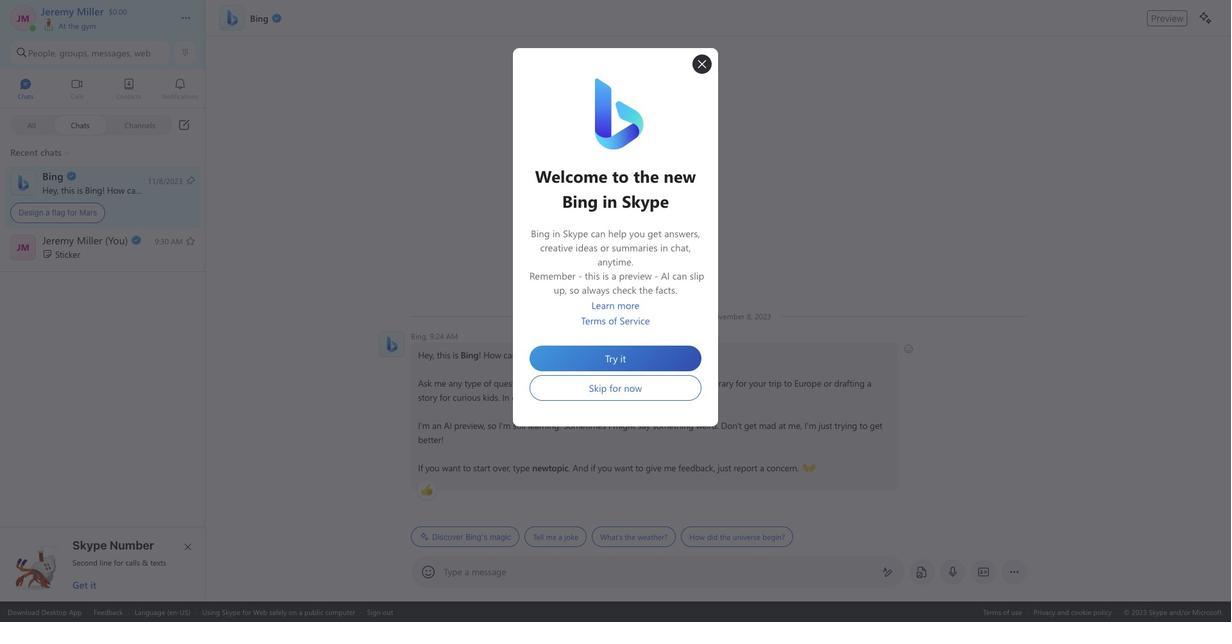 Task type: describe. For each thing, give the bounding box(es) containing it.
preview,
[[454, 419, 485, 432]]

2 get from the left
[[870, 419, 883, 432]]

app
[[69, 607, 82, 617]]

learn
[[592, 299, 615, 312]]

0 vertical spatial today?
[[183, 184, 208, 196]]

policy
[[1094, 607, 1112, 617]]

kids.
[[483, 391, 500, 403]]

web
[[134, 46, 151, 59]]

an
[[432, 419, 442, 432]]

terms of service link
[[581, 314, 650, 329]]

privacy
[[1034, 607, 1056, 617]]

sticker button
[[0, 229, 206, 267]]

using skype for web safely on a public computer link
[[202, 607, 355, 617]]

feedback
[[94, 607, 123, 617]]

language (en-us) link
[[135, 607, 191, 617]]

don't
[[721, 419, 742, 432]]

1 get from the left
[[744, 419, 757, 432]]

1 vertical spatial terms
[[983, 607, 1002, 617]]

to right trip
[[784, 377, 792, 389]]

using
[[202, 607, 220, 617]]

0 horizontal spatial !
[[102, 184, 105, 196]]

just inside ask me any type of question, like finding vegan restaurants in cambridge, itinerary for your trip to europe or drafting a story for curious kids. in groups, remember to mention me with @bing. i'm an ai preview, so i'm still learning. sometimes i might say something weird. don't get mad at me, i'm just trying to get better! if you want to start over, type
[[819, 419, 832, 432]]

feedback,
[[679, 462, 716, 474]]

restaurants
[[601, 377, 644, 389]]

remember
[[543, 391, 583, 403]]

design a flag for mars
[[19, 208, 97, 217]]

ask me any type of question, like finding vegan restaurants in cambridge, itinerary for your trip to europe or drafting a story for curious kids. in groups, remember to mention me with @bing. i'm an ai preview, so i'm still learning. sometimes i might say something weird. don't get mad at me, i'm just trying to get better! if you want to start over, type
[[418, 377, 885, 474]]

give
[[646, 462, 662, 474]]

bing,
[[411, 331, 428, 341]]

itinerary
[[702, 377, 734, 389]]

in
[[646, 377, 653, 389]]

0 horizontal spatial this
[[61, 184, 75, 196]]

1 vertical spatial i
[[519, 349, 522, 361]]

trying
[[835, 419, 857, 432]]

skype number element
[[11, 539, 196, 591]]

tell me a joke button
[[525, 527, 587, 547]]

for right story
[[440, 391, 451, 403]]

to left give
[[636, 462, 644, 474]]

newtopic . and if you want to give me feedback, just report a concern.
[[532, 462, 802, 474]]

@bing.
[[663, 391, 691, 403]]

get it
[[72, 578, 96, 591]]

1 vertical spatial type
[[513, 462, 530, 474]]

me inside 'button'
[[546, 532, 557, 542]]

newtopic
[[532, 462, 569, 474]]

privacy and cookie policy
[[1034, 607, 1112, 617]]

report
[[734, 462, 758, 474]]

out
[[383, 607, 393, 617]]

me left any
[[434, 377, 446, 389]]

type
[[444, 566, 462, 578]]

start
[[473, 462, 491, 474]]

2 i'm from the left
[[499, 419, 511, 432]]

chats
[[71, 120, 90, 130]]

1 horizontal spatial hey, this is bing ! how can i help you today?
[[418, 349, 587, 361]]

of inside ask me any type of question, like finding vegan restaurants in cambridge, itinerary for your trip to europe or drafting a story for curious kids. in groups, remember to mention me with @bing. i'm an ai preview, so i'm still learning. sometimes i might say something weird. don't get mad at me, i'm just trying to get better! if you want to start over, type
[[484, 377, 491, 389]]

1 horizontal spatial skype
[[222, 607, 240, 617]]

of inside learn more terms of service
[[609, 314, 617, 327]]

1 vertical spatial help
[[524, 349, 541, 361]]

1 horizontal spatial is
[[453, 349, 459, 361]]

line
[[100, 557, 112, 568]]

discover bing's magic
[[432, 532, 511, 542]]

cambridge,
[[655, 377, 700, 389]]

terms inside learn more terms of service
[[581, 314, 606, 327]]

sign out link
[[367, 607, 393, 617]]

mad
[[759, 419, 776, 432]]

web
[[253, 607, 267, 617]]

sometimes
[[563, 419, 606, 432]]

or
[[824, 377, 832, 389]]

desktop
[[41, 607, 67, 617]]

1 vertical spatial how
[[484, 349, 501, 361]]

0 vertical spatial bing
[[85, 184, 102, 196]]

design
[[19, 208, 43, 217]]

1 vertical spatial just
[[718, 462, 731, 474]]

for left web
[[242, 607, 251, 617]]

groups, inside ask me any type of question, like finding vegan restaurants in cambridge, itinerary for your trip to europe or drafting a story for curious kids. in groups, remember to mention me with @bing. i'm an ai preview, so i'm still learning. sometimes i might say something weird. don't get mad at me, i'm just trying to get better! if you want to start over, type
[[512, 391, 541, 403]]

a left the flag
[[45, 208, 50, 217]]

second
[[72, 557, 98, 568]]

to down 'vegan'
[[585, 391, 593, 403]]

if
[[418, 462, 423, 474]]

a inside ask me any type of question, like finding vegan restaurants in cambridge, itinerary for your trip to europe or drafting a story for curious kids. in groups, remember to mention me with @bing. i'm an ai preview, so i'm still learning. sometimes i might say something weird. don't get mad at me, i'm just trying to get better! if you want to start over, type
[[867, 377, 872, 389]]

want inside ask me any type of question, like finding vegan restaurants in cambridge, itinerary for your trip to europe or drafting a story for curious kids. in groups, remember to mention me with @bing. i'm an ai preview, so i'm still learning. sometimes i might say something weird. don't get mad at me, i'm just trying to get better! if you want to start over, type
[[442, 462, 461, 474]]

for right the flag
[[67, 208, 77, 217]]

trip
[[769, 377, 782, 389]]

2 horizontal spatial the
[[720, 532, 731, 542]]

learn more link
[[592, 298, 640, 314]]

joke
[[565, 532, 578, 542]]

at the gym button
[[41, 18, 168, 31]]

for inside skype number element
[[114, 557, 123, 568]]

mention
[[596, 391, 628, 403]]

0 vertical spatial help
[[147, 184, 164, 196]]

your
[[749, 377, 766, 389]]

sticker
[[55, 248, 80, 260]]

for left "your"
[[736, 377, 747, 389]]

get
[[72, 578, 88, 591]]

service
[[620, 314, 650, 327]]

it
[[90, 578, 96, 591]]

cookie
[[1071, 607, 1092, 617]]

type a message
[[444, 566, 506, 578]]

and
[[573, 462, 589, 474]]

how did the universe begin?
[[690, 532, 785, 542]]

me,
[[788, 419, 802, 432]]

over,
[[493, 462, 511, 474]]

in
[[502, 391, 510, 403]]

universe
[[733, 532, 761, 542]]

0 horizontal spatial hey,
[[42, 184, 59, 196]]

0 vertical spatial hey, this is bing ! how can i help you today?
[[42, 184, 211, 196]]

preview
[[1151, 13, 1184, 23]]



Task type: vqa. For each thing, say whether or not it's contained in the screenshot.
Type a meeting name (optional) text box
no



Task type: locate. For each thing, give the bounding box(es) containing it.
concern.
[[767, 462, 799, 474]]

sign
[[367, 607, 381, 617]]

0 horizontal spatial of
[[484, 377, 491, 389]]

for
[[67, 208, 77, 217], [736, 377, 747, 389], [440, 391, 451, 403], [114, 557, 123, 568], [242, 607, 251, 617]]

tab list
[[0, 72, 206, 108]]

you inside ask me any type of question, like finding vegan restaurants in cambridge, itinerary for your trip to europe or drafting a story for curious kids. in groups, remember to mention me with @bing. i'm an ai preview, so i'm still learning. sometimes i might say something weird. don't get mad at me, i'm just trying to get better! if you want to start over, type
[[425, 462, 440, 474]]

i inside ask me any type of question, like finding vegan restaurants in cambridge, itinerary for your trip to europe or drafting a story for curious kids. in groups, remember to mention me with @bing. i'm an ai preview, so i'm still learning. sometimes i might say something weird. don't get mad at me, i'm just trying to get better! if you want to start over, type
[[608, 419, 611, 432]]

download
[[8, 607, 39, 617]]

calls
[[126, 557, 140, 568]]

1 horizontal spatial i
[[519, 349, 522, 361]]

people,
[[28, 46, 57, 59]]

terms of use
[[983, 607, 1022, 617]]

like
[[531, 377, 544, 389]]

terms of use link
[[983, 607, 1022, 617]]

flag
[[52, 208, 65, 217]]

0 horizontal spatial help
[[147, 184, 164, 196]]

the for what's
[[625, 532, 636, 542]]

1 horizontal spatial groups,
[[512, 391, 541, 403]]

hey, this is bing ! how can i help you today? up question,
[[418, 349, 587, 361]]

want left start
[[442, 462, 461, 474]]

use
[[1012, 607, 1022, 617]]

what's the weather?
[[600, 532, 668, 542]]

0 vertical spatial just
[[819, 419, 832, 432]]

want left give
[[615, 462, 633, 474]]

0 horizontal spatial i
[[143, 184, 145, 196]]

0 horizontal spatial i'm
[[418, 419, 430, 432]]

type
[[465, 377, 481, 389], [513, 462, 530, 474]]

to
[[784, 377, 792, 389], [585, 391, 593, 403], [860, 419, 868, 432], [463, 462, 471, 474], [636, 462, 644, 474]]

1 vertical spatial !
[[479, 349, 481, 361]]

terms
[[581, 314, 606, 327], [983, 607, 1002, 617]]

learn more terms of service
[[581, 299, 650, 327]]

europe
[[794, 377, 822, 389]]

2 horizontal spatial i
[[608, 419, 611, 432]]

a inside tell me a joke 'button'
[[559, 532, 563, 542]]

groups, inside button
[[59, 46, 89, 59]]

at
[[779, 419, 786, 432]]

bing
[[85, 184, 102, 196], [461, 349, 479, 361]]

download desktop app link
[[8, 607, 82, 617]]

1 vertical spatial bing
[[461, 349, 479, 361]]

for right line
[[114, 557, 123, 568]]

0 horizontal spatial skype
[[72, 539, 107, 552]]

1 horizontal spatial terms
[[983, 607, 1002, 617]]

1 horizontal spatial this
[[437, 349, 450, 361]]

1 vertical spatial can
[[504, 349, 517, 361]]

get left mad
[[744, 419, 757, 432]]

message
[[472, 566, 506, 578]]

this
[[61, 184, 75, 196], [437, 349, 450, 361]]

2 vertical spatial how
[[690, 532, 705, 542]]

2 vertical spatial of
[[1003, 607, 1010, 617]]

to right trying
[[860, 419, 868, 432]]

3 i'm from the left
[[805, 419, 817, 432]]

at
[[59, 21, 66, 31]]

0 vertical spatial !
[[102, 184, 105, 196]]

0 vertical spatial skype
[[72, 539, 107, 552]]

a right drafting
[[867, 377, 872, 389]]

a right type
[[465, 566, 469, 578]]

privacy and cookie policy link
[[1034, 607, 1112, 617]]

0 horizontal spatial can
[[127, 184, 140, 196]]

terms down learn
[[581, 314, 606, 327]]

weather?
[[638, 532, 668, 542]]

0 horizontal spatial how
[[107, 184, 125, 196]]

how did the universe begin? button
[[681, 527, 794, 547]]

0 vertical spatial how
[[107, 184, 125, 196]]

of down learn more link
[[609, 314, 617, 327]]

1 horizontal spatial of
[[609, 314, 617, 327]]

1 vertical spatial groups,
[[512, 391, 541, 403]]

2 vertical spatial i
[[608, 419, 611, 432]]

terms left use
[[983, 607, 1002, 617]]

with
[[645, 391, 661, 403]]

a right the on
[[299, 607, 302, 617]]

this up the flag
[[61, 184, 75, 196]]

me right tell
[[546, 532, 557, 542]]

skype number
[[72, 539, 154, 552]]

0 horizontal spatial just
[[718, 462, 731, 474]]

i'm right "me,"
[[805, 419, 817, 432]]

1 vertical spatial today?
[[560, 349, 585, 361]]

1 horizontal spatial help
[[524, 349, 541, 361]]

bing up mars
[[85, 184, 102, 196]]

(en-
[[167, 607, 180, 617]]

how up question,
[[484, 349, 501, 361]]

Type a message text field
[[444, 566, 872, 579]]

0 vertical spatial type
[[465, 377, 481, 389]]

begin?
[[763, 532, 785, 542]]

hey, up design a flag for mars
[[42, 184, 59, 196]]

0 vertical spatial this
[[61, 184, 75, 196]]

i'm
[[418, 419, 430, 432], [499, 419, 511, 432], [805, 419, 817, 432]]

1 horizontal spatial want
[[615, 462, 633, 474]]

all
[[27, 120, 36, 130]]

channels
[[125, 120, 155, 130]]

1 want from the left
[[442, 462, 461, 474]]

1 horizontal spatial bing
[[461, 349, 479, 361]]

0 vertical spatial of
[[609, 314, 617, 327]]

1 vertical spatial is
[[453, 349, 459, 361]]

learning.
[[528, 419, 561, 432]]

groups, down at the gym
[[59, 46, 89, 59]]

0 horizontal spatial bing
[[85, 184, 102, 196]]

0 vertical spatial hey,
[[42, 184, 59, 196]]

type right over,
[[513, 462, 530, 474]]

0 horizontal spatial the
[[68, 21, 79, 31]]

the right at
[[68, 21, 79, 31]]

0 vertical spatial is
[[77, 184, 83, 196]]

still
[[513, 419, 526, 432]]

just left trying
[[819, 419, 832, 432]]

is down am
[[453, 349, 459, 361]]

0 horizontal spatial get
[[744, 419, 757, 432]]

curious
[[453, 391, 481, 403]]

is
[[77, 184, 83, 196], [453, 349, 459, 361]]

0 vertical spatial i
[[143, 184, 145, 196]]

messages,
[[92, 46, 132, 59]]

of left use
[[1003, 607, 1010, 617]]

0 horizontal spatial type
[[465, 377, 481, 389]]

groups,
[[59, 46, 89, 59], [512, 391, 541, 403]]

computer
[[325, 607, 355, 617]]

if
[[591, 462, 596, 474]]

i'm left "an"
[[418, 419, 430, 432]]

type up curious
[[465, 377, 481, 389]]

0 vertical spatial can
[[127, 184, 140, 196]]

might
[[613, 419, 636, 432]]

drafting
[[834, 377, 865, 389]]

what's the weather? button
[[592, 527, 676, 547]]

groups, down like
[[512, 391, 541, 403]]

0 horizontal spatial want
[[442, 462, 461, 474]]

1 horizontal spatial just
[[819, 419, 832, 432]]

just left report
[[718, 462, 731, 474]]

0 horizontal spatial is
[[77, 184, 83, 196]]

1 horizontal spatial the
[[625, 532, 636, 542]]

hey, down bing, on the left bottom of page
[[418, 349, 435, 361]]

using skype for web safely on a public computer
[[202, 607, 355, 617]]

me left with in the bottom right of the page
[[630, 391, 642, 403]]

0 vertical spatial terms
[[581, 314, 606, 327]]

1 horizontal spatial i'm
[[499, 419, 511, 432]]

dialog containing learn more terms of service
[[513, 48, 718, 426]]

skype up the second
[[72, 539, 107, 552]]

public
[[304, 607, 323, 617]]

dialog
[[513, 48, 718, 426]]

i'm right so
[[499, 419, 511, 432]]

did
[[707, 532, 718, 542]]

skype right using
[[222, 607, 240, 617]]

1 i'm from the left
[[418, 419, 430, 432]]

story
[[418, 391, 437, 403]]

bing's
[[466, 532, 488, 542]]

me right give
[[664, 462, 676, 474]]

1 vertical spatial skype
[[222, 607, 240, 617]]

1 vertical spatial hey, this is bing ! how can i help you today?
[[418, 349, 587, 361]]

something
[[653, 419, 694, 432]]

! up curious
[[479, 349, 481, 361]]

hey,
[[42, 184, 59, 196], [418, 349, 435, 361]]

of up kids.
[[484, 377, 491, 389]]

how inside button
[[690, 532, 705, 542]]

vegan
[[576, 377, 599, 389]]

1 horizontal spatial get
[[870, 419, 883, 432]]

!
[[102, 184, 105, 196], [479, 349, 481, 361]]

on
[[289, 607, 297, 617]]

! up sticker button
[[102, 184, 105, 196]]

1 horizontal spatial type
[[513, 462, 530, 474]]

2 want from the left
[[615, 462, 633, 474]]

texts
[[150, 557, 166, 568]]

language (en-us)
[[135, 607, 191, 617]]

question,
[[494, 377, 529, 389]]

the right what's
[[625, 532, 636, 542]]

bing, 9:24 am
[[411, 331, 458, 341]]

gym
[[81, 21, 96, 31]]

0 horizontal spatial hey, this is bing ! how can i help you today?
[[42, 184, 211, 196]]

us)
[[180, 607, 191, 617]]

language
[[135, 607, 165, 617]]

is up mars
[[77, 184, 83, 196]]

get right trying
[[870, 419, 883, 432]]

how left did
[[690, 532, 705, 542]]

help
[[147, 184, 164, 196], [524, 349, 541, 361]]

0 horizontal spatial today?
[[183, 184, 208, 196]]

just
[[819, 419, 832, 432], [718, 462, 731, 474]]

how
[[107, 184, 125, 196], [484, 349, 501, 361], [690, 532, 705, 542]]

0 horizontal spatial groups,
[[59, 46, 89, 59]]

the inside button
[[68, 21, 79, 31]]

2 horizontal spatial how
[[690, 532, 705, 542]]

1 vertical spatial this
[[437, 349, 450, 361]]

1 horizontal spatial !
[[479, 349, 481, 361]]

want
[[442, 462, 461, 474], [615, 462, 633, 474]]

the
[[68, 21, 79, 31], [625, 532, 636, 542], [720, 532, 731, 542]]

9:24
[[430, 331, 444, 341]]

any
[[449, 377, 462, 389]]

how up sticker button
[[107, 184, 125, 196]]

1 horizontal spatial how
[[484, 349, 501, 361]]

the for at
[[68, 21, 79, 31]]

1 horizontal spatial can
[[504, 349, 517, 361]]

get
[[744, 419, 757, 432], [870, 419, 883, 432]]

this down 9:24 at the left bottom of page
[[437, 349, 450, 361]]

to left start
[[463, 462, 471, 474]]

number
[[110, 539, 154, 552]]

better!
[[418, 434, 444, 446]]

1 horizontal spatial hey,
[[418, 349, 435, 361]]

0 horizontal spatial terms
[[581, 314, 606, 327]]

bing up any
[[461, 349, 479, 361]]

people, groups, messages, web button
[[10, 41, 170, 64]]

discover
[[432, 532, 463, 542]]

at the gym
[[56, 21, 96, 31]]

1 vertical spatial of
[[484, 377, 491, 389]]

2 horizontal spatial of
[[1003, 607, 1010, 617]]

the right did
[[720, 532, 731, 542]]

a right report
[[760, 462, 764, 474]]

1 horizontal spatial today?
[[560, 349, 585, 361]]

2 horizontal spatial i'm
[[805, 419, 817, 432]]

people, groups, messages, web
[[28, 46, 151, 59]]

0 vertical spatial groups,
[[59, 46, 89, 59]]

a left joke
[[559, 532, 563, 542]]

hey, this is bing ! how can i help you today? up mars
[[42, 184, 211, 196]]

say
[[638, 419, 650, 432]]

1 vertical spatial hey,
[[418, 349, 435, 361]]



